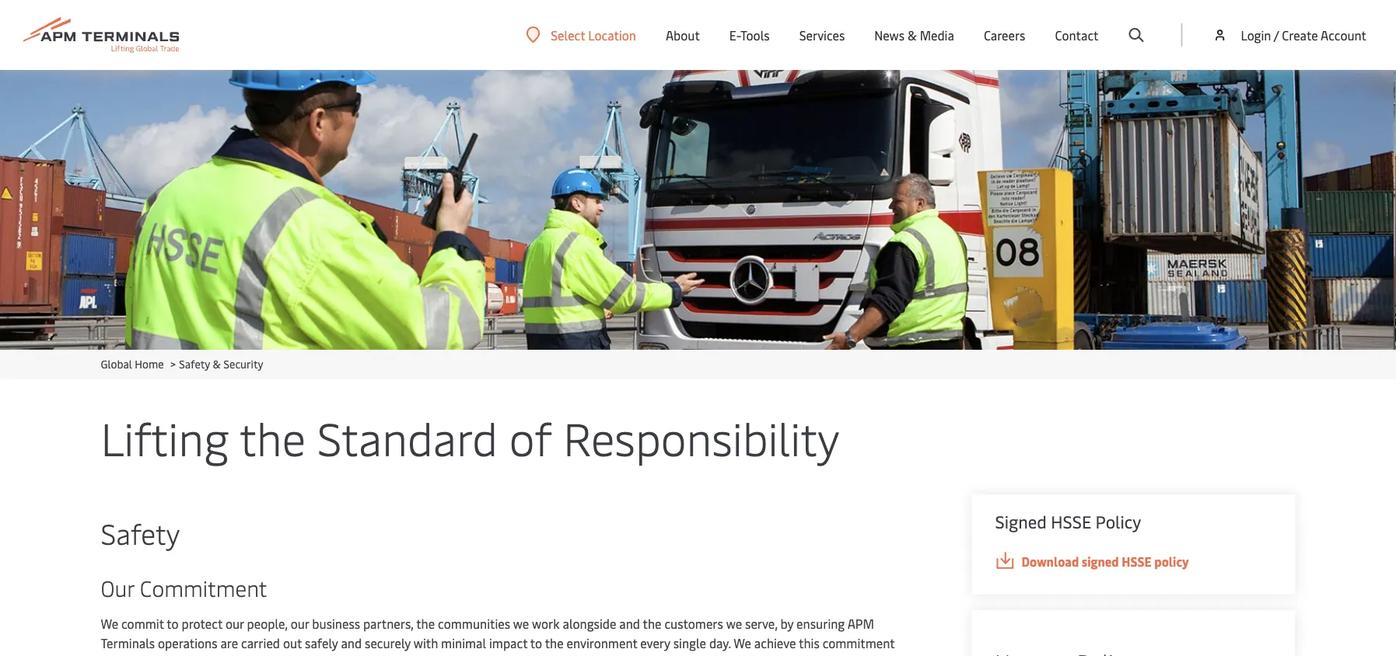 Task type: describe. For each thing, give the bounding box(es) containing it.
signed
[[995, 510, 1047, 533]]

location
[[588, 26, 636, 43]]

contact
[[1055, 27, 1099, 43]]

global home link
[[101, 357, 164, 371]]

standard
[[317, 406, 498, 467]]

select
[[551, 26, 585, 43]]

login
[[1241, 26, 1271, 43]]

security
[[223, 357, 263, 371]]

environment every
[[567, 635, 670, 652]]

we commit to protect our people, our business partners, the communities we work alongside and the customers we serve, by ensuring apm terminals operations are carried out safely and securely with minimal impact to the environment every single day. we achieve this commitment by:
[[101, 616, 895, 656]]

2 we from the left
[[726, 616, 742, 632]]

with
[[414, 635, 438, 652]]

careers button
[[984, 0, 1025, 70]]

about button
[[666, 0, 700, 70]]

partners,
[[363, 616, 413, 632]]

this
[[799, 635, 820, 652]]

policy
[[1096, 510, 1141, 533]]

news & media button
[[874, 0, 954, 70]]

serve, by
[[745, 616, 794, 632]]

e-tools button
[[729, 0, 770, 70]]

select location button
[[526, 26, 636, 43]]

are
[[220, 635, 238, 652]]

careers
[[984, 27, 1025, 43]]

1 vertical spatial and
[[341, 635, 362, 652]]

lifting the standard of responsibility
[[101, 406, 839, 467]]

work
[[532, 616, 560, 632]]

our commitment
[[101, 573, 267, 602]]

1 our from the left
[[225, 616, 244, 632]]

1 vertical spatial safety
[[101, 515, 180, 552]]

terminals
[[101, 635, 155, 652]]

lifting
[[101, 406, 229, 467]]

by:
[[101, 655, 117, 656]]

commit
[[121, 616, 164, 632]]

about
[[666, 27, 700, 43]]

news
[[874, 27, 905, 43]]

0 horizontal spatial hsse
[[1051, 510, 1091, 533]]

hsse inside download signed hsse policy "link"
[[1122, 553, 1152, 570]]

0 vertical spatial and
[[619, 616, 640, 632]]

account
[[1321, 26, 1367, 43]]



Task type: vqa. For each thing, say whether or not it's contained in the screenshot.
Video
no



Task type: locate. For each thing, give the bounding box(es) containing it.
and down business
[[341, 635, 362, 652]]

operations
[[158, 635, 217, 652]]

safety right >
[[179, 357, 210, 371]]

our
[[101, 573, 134, 602]]

and
[[619, 616, 640, 632], [341, 635, 362, 652]]

>
[[170, 357, 176, 371]]

1 we from the left
[[513, 616, 529, 632]]

we
[[101, 616, 118, 632], [734, 635, 751, 652]]

single
[[673, 635, 706, 652]]

hsse left policy
[[1122, 553, 1152, 570]]

1 horizontal spatial to
[[530, 635, 542, 652]]

protect
[[182, 616, 222, 632]]

safety2 image
[[0, 70, 1396, 350]]

customers
[[665, 616, 723, 632]]

communities
[[438, 616, 510, 632]]

& inside dropdown button
[[908, 27, 917, 43]]

0 horizontal spatial we
[[513, 616, 529, 632]]

policy
[[1154, 553, 1189, 570]]

login / create account link
[[1212, 0, 1367, 70]]

ensuring
[[797, 616, 845, 632]]

0 horizontal spatial to
[[167, 616, 179, 632]]

0 vertical spatial safety
[[179, 357, 210, 371]]

media
[[920, 27, 954, 43]]

0 horizontal spatial &
[[213, 357, 221, 371]]

& right news at the right top
[[908, 27, 917, 43]]

minimal
[[441, 635, 486, 652]]

contact button
[[1055, 0, 1099, 70]]

our
[[225, 616, 244, 632], [291, 616, 309, 632]]

out
[[283, 635, 302, 652]]

1 horizontal spatial our
[[291, 616, 309, 632]]

we right day.
[[734, 635, 751, 652]]

to down work
[[530, 635, 542, 652]]

1 vertical spatial we
[[734, 635, 751, 652]]

0 horizontal spatial we
[[101, 616, 118, 632]]

e-
[[729, 27, 740, 43]]

download signed hsse policy
[[1022, 553, 1189, 570]]

1 horizontal spatial hsse
[[1122, 553, 1152, 570]]

securely
[[365, 635, 411, 652]]

we up the terminals
[[101, 616, 118, 632]]

safely
[[305, 635, 338, 652]]

0 vertical spatial hsse
[[1051, 510, 1091, 533]]

we up impact
[[513, 616, 529, 632]]

download signed hsse policy link
[[995, 552, 1272, 572]]

commitment
[[823, 635, 895, 652]]

responsibility
[[563, 406, 839, 467]]

people,
[[247, 616, 288, 632]]

alongside
[[563, 616, 616, 632]]

we up day.
[[726, 616, 742, 632]]

& left security
[[213, 357, 221, 371]]

signed hsse policy
[[995, 510, 1141, 533]]

to
[[167, 616, 179, 632], [530, 635, 542, 652]]

hsse up download
[[1051, 510, 1091, 533]]

e-tools
[[729, 27, 770, 43]]

commitment
[[140, 573, 267, 602]]

safety
[[179, 357, 210, 371], [101, 515, 180, 552]]

impact
[[489, 635, 528, 652]]

signed
[[1082, 553, 1119, 570]]

&
[[908, 27, 917, 43], [213, 357, 221, 371]]

1 vertical spatial &
[[213, 357, 221, 371]]

the
[[239, 406, 306, 467], [416, 616, 435, 632], [643, 616, 662, 632], [545, 635, 564, 652]]

business
[[312, 616, 360, 632]]

/
[[1274, 26, 1279, 43]]

1 horizontal spatial and
[[619, 616, 640, 632]]

0 horizontal spatial our
[[225, 616, 244, 632]]

download
[[1022, 553, 1079, 570]]

global
[[101, 357, 132, 371]]

2 our from the left
[[291, 616, 309, 632]]

our up the are
[[225, 616, 244, 632]]

and up environment every
[[619, 616, 640, 632]]

0 horizontal spatial and
[[341, 635, 362, 652]]

apm
[[848, 616, 874, 632]]

achieve
[[754, 635, 796, 652]]

tools
[[740, 27, 770, 43]]

to up operations
[[167, 616, 179, 632]]

select location
[[551, 26, 636, 43]]

we
[[513, 616, 529, 632], [726, 616, 742, 632]]

services
[[799, 27, 845, 43]]

day.
[[709, 635, 731, 652]]

1 vertical spatial hsse
[[1122, 553, 1152, 570]]

login / create account
[[1241, 26, 1367, 43]]

global home > safety & security
[[101, 357, 263, 371]]

home
[[135, 357, 164, 371]]

1 horizontal spatial &
[[908, 27, 917, 43]]

1 horizontal spatial we
[[726, 616, 742, 632]]

safety up our
[[101, 515, 180, 552]]

carried
[[241, 635, 280, 652]]

our up out
[[291, 616, 309, 632]]

1 horizontal spatial we
[[734, 635, 751, 652]]

1 vertical spatial to
[[530, 635, 542, 652]]

0 vertical spatial &
[[908, 27, 917, 43]]

0 vertical spatial we
[[101, 616, 118, 632]]

0 vertical spatial to
[[167, 616, 179, 632]]

news & media
[[874, 27, 954, 43]]

hsse
[[1051, 510, 1091, 533], [1122, 553, 1152, 570]]

services button
[[799, 0, 845, 70]]

create
[[1282, 26, 1318, 43]]

of
[[509, 406, 552, 467]]



